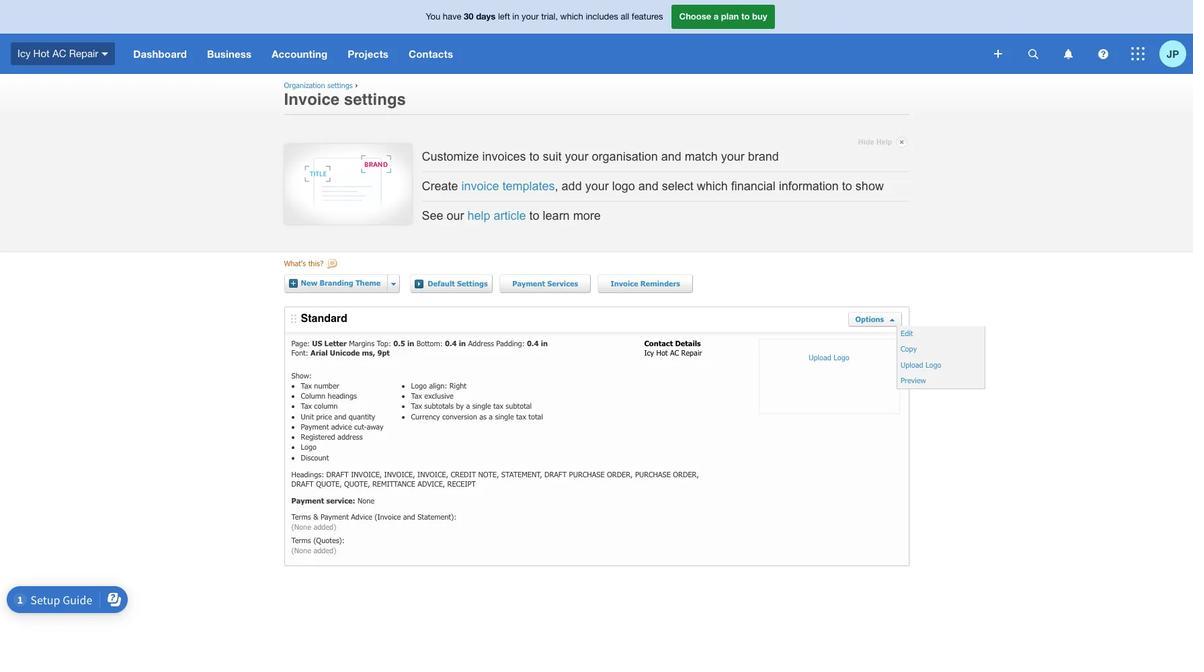 Task type: vqa. For each thing, say whether or not it's contained in the screenshot.
(None
yes



Task type: locate. For each thing, give the bounding box(es) containing it.
draft down headings:
[[292, 480, 314, 489]]

default
[[428, 279, 455, 288]]

quote,
[[316, 480, 342, 489], [344, 480, 370, 489]]

single up as
[[473, 402, 491, 410]]

right
[[450, 381, 467, 390]]

1 purchase from the left
[[569, 470, 605, 479]]

your
[[522, 12, 539, 22], [565, 150, 589, 163], [722, 150, 745, 163], [586, 180, 609, 193]]

plan
[[722, 11, 739, 22]]

draft up service:
[[327, 470, 349, 479]]

includes
[[586, 12, 619, 22]]

organization settings link
[[284, 81, 353, 89]]

0 horizontal spatial draft
[[292, 480, 314, 489]]

which inside you have 30 days left in your trial, which includes all features
[[561, 12, 584, 22]]

30
[[464, 11, 474, 22]]

settings
[[328, 81, 353, 89], [344, 90, 406, 109]]

settings down ›
[[344, 90, 406, 109]]

1 horizontal spatial purchase
[[636, 470, 671, 479]]

added) down (quotes):
[[314, 546, 337, 555]]

your right add
[[586, 180, 609, 193]]

0 vertical spatial which
[[561, 12, 584, 22]]

banner
[[0, 0, 1194, 74]]

payment
[[513, 279, 545, 288], [301, 422, 329, 431], [292, 496, 324, 505], [321, 512, 349, 521]]

edit link
[[898, 326, 995, 342]]

0 horizontal spatial invoice,
[[351, 470, 382, 479]]

invoice left "reminders"
[[611, 279, 639, 288]]

currency
[[411, 412, 440, 421]]

0 horizontal spatial ac
[[52, 48, 66, 59]]

invoice, up none at the left bottom
[[351, 470, 382, 479]]

1 vertical spatial ac
[[671, 348, 679, 357]]

terms & payment advice (invoice and statement): (none added) terms (quotes): (none added)
[[292, 512, 457, 555]]

advice
[[331, 422, 352, 431]]

our
[[447, 209, 464, 223]]

1 vertical spatial added)
[[314, 546, 337, 555]]

upload                   logo
[[901, 360, 942, 369]]

and right (invoice on the left of page
[[403, 512, 415, 521]]

jp
[[1168, 47, 1180, 60]]

0 horizontal spatial single
[[473, 402, 491, 410]]

1 horizontal spatial a
[[489, 412, 493, 421]]

registered
[[301, 433, 335, 441]]

0 horizontal spatial invoice
[[284, 90, 340, 109]]

settings left ›
[[328, 81, 353, 89]]

preview link
[[898, 373, 995, 389]]

0 vertical spatial icy
[[17, 48, 31, 59]]

svg image
[[1064, 49, 1073, 59], [995, 50, 1003, 58], [102, 52, 108, 56]]

1 (none from the top
[[292, 523, 311, 532]]

tax down subtotal
[[517, 412, 527, 421]]

0.4 right padding:
[[527, 339, 539, 348]]

1 invoice, from the left
[[351, 470, 382, 479]]

letter
[[325, 339, 347, 348]]

quote, up "payment service: none"
[[316, 480, 342, 489]]

invoice down organization settings link
[[284, 90, 340, 109]]

in right the 0.5
[[408, 339, 415, 348]]

navigation
[[123, 34, 985, 74]]

1 horizontal spatial quote,
[[344, 480, 370, 489]]

repair
[[69, 48, 98, 59], [682, 348, 702, 357]]

learn
[[543, 209, 570, 223]]

payment up &
[[292, 496, 324, 505]]

and up advice
[[335, 412, 347, 421]]

0 horizontal spatial icy
[[17, 48, 31, 59]]

1 horizontal spatial order,
[[674, 470, 699, 479]]

tax
[[301, 381, 312, 390], [411, 391, 422, 400], [301, 402, 312, 410], [411, 402, 422, 410]]

2 horizontal spatial invoice,
[[418, 470, 449, 479]]

1 vertical spatial single
[[495, 412, 514, 421]]

invoice reminders
[[611, 279, 681, 288]]

your inside you have 30 days left in your trial, which includes all features
[[522, 12, 539, 22]]

in right padding:
[[541, 339, 548, 348]]

0 horizontal spatial 0.4
[[445, 339, 457, 348]]

icy hot ac repair button
[[0, 34, 123, 74]]

2 order, from the left
[[674, 470, 699, 479]]

payment inside "payment services" link
[[513, 279, 545, 288]]

0 vertical spatial hot
[[33, 48, 50, 59]]

2 vertical spatial a
[[489, 412, 493, 421]]

this?
[[309, 259, 324, 268]]

0.4
[[445, 339, 457, 348], [527, 339, 539, 348]]

hide
[[859, 138, 875, 146]]

see
[[422, 209, 444, 223]]

address
[[338, 433, 363, 441]]

headings:
[[292, 470, 324, 479]]

repair inside contact details icy hot ac repair upload logo
[[682, 348, 702, 357]]

bottom:
[[417, 339, 443, 348]]

2 horizontal spatial svg image
[[1132, 47, 1145, 61]]

0 vertical spatial added)
[[314, 523, 337, 532]]

1 horizontal spatial single
[[495, 412, 514, 421]]

0 horizontal spatial which
[[561, 12, 584, 22]]

0 vertical spatial ac
[[52, 48, 66, 59]]

0 vertical spatial a
[[714, 11, 719, 22]]

0 vertical spatial tax
[[494, 402, 504, 410]]

terms left (quotes):
[[292, 536, 311, 545]]

1 added) from the top
[[314, 523, 337, 532]]

standard
[[301, 313, 348, 325]]

0 horizontal spatial hot
[[33, 48, 50, 59]]

your right "suit"
[[565, 150, 589, 163]]

headings
[[328, 391, 357, 400]]

0 horizontal spatial purchase
[[569, 470, 605, 479]]

2 (none from the top
[[292, 546, 311, 555]]

1 horizontal spatial draft
[[327, 470, 349, 479]]

svg image
[[1132, 47, 1145, 61], [1029, 49, 1039, 59], [1099, 49, 1109, 59]]

0 horizontal spatial svg image
[[102, 52, 108, 56]]

0 horizontal spatial repair
[[69, 48, 98, 59]]

draft right 'statement,'
[[545, 470, 567, 479]]

select
[[662, 180, 694, 193]]

0 horizontal spatial order,
[[607, 470, 633, 479]]

1 vertical spatial a
[[466, 402, 470, 410]]

0 horizontal spatial upload
[[809, 353, 832, 362]]

0 horizontal spatial quote,
[[316, 480, 342, 489]]

days
[[476, 11, 496, 22]]

quote, up none at the left bottom
[[344, 480, 370, 489]]

brand
[[748, 150, 779, 163]]

by
[[456, 402, 464, 410]]

invoice, up the remittance
[[384, 470, 415, 479]]

invoice templates link
[[462, 180, 555, 193]]

to left the buy
[[742, 11, 750, 22]]

you have 30 days left in your trial, which includes all features
[[426, 11, 664, 22]]

1 quote, from the left
[[316, 480, 342, 489]]

payment left services on the left top of page
[[513, 279, 545, 288]]

a left 'plan'
[[714, 11, 719, 22]]

what's
[[284, 259, 306, 268]]

0.4 right the bottom:
[[445, 339, 457, 348]]

invoice, up advice,
[[418, 470, 449, 479]]

1 vertical spatial terms
[[292, 536, 311, 545]]

financial
[[732, 180, 776, 193]]

1 vertical spatial tax
[[517, 412, 527, 421]]

single down subtotal
[[495, 412, 514, 421]]

added) up (quotes):
[[314, 523, 337, 532]]

upload                   logo link
[[898, 358, 995, 373]]

trial,
[[542, 12, 558, 22]]

conversion
[[443, 412, 477, 421]]

terms left &
[[292, 512, 311, 521]]

which right "trial,"
[[561, 12, 584, 22]]

draft
[[327, 470, 349, 479], [545, 470, 567, 479], [292, 480, 314, 489]]

1 horizontal spatial invoice,
[[384, 470, 415, 479]]

,
[[555, 180, 559, 193]]

to
[[742, 11, 750, 22], [530, 150, 540, 163], [843, 180, 853, 193], [530, 209, 540, 223]]

which down match
[[697, 180, 728, 193]]

exclusive
[[425, 391, 454, 400]]

hot inside contact details icy hot ac repair upload logo
[[657, 348, 668, 357]]

1 vertical spatial hot
[[657, 348, 668, 357]]

tax left subtotal
[[494, 402, 504, 410]]

hide help
[[859, 138, 893, 146]]

payment inside terms & payment advice (invoice and statement): (none added) terms (quotes): (none added)
[[321, 512, 349, 521]]

your left 'brand'
[[722, 150, 745, 163]]

1 horizontal spatial invoice
[[611, 279, 639, 288]]

and inside terms & payment advice (invoice and statement): (none added) terms (quotes): (none added)
[[403, 512, 415, 521]]

align:
[[429, 381, 448, 390]]

to left show
[[843, 180, 853, 193]]

left
[[498, 12, 510, 22]]

1 horizontal spatial which
[[697, 180, 728, 193]]

logo
[[834, 353, 850, 362], [926, 360, 942, 369], [411, 381, 427, 390], [301, 443, 317, 452]]

payment up registered
[[301, 422, 329, 431]]

payment inside show: tax number column headings tax column unit price and quantity payment advice cut-away registered address logo discount
[[301, 422, 329, 431]]

your left "trial,"
[[522, 12, 539, 22]]

banner containing jp
[[0, 0, 1194, 74]]

to left learn
[[530, 209, 540, 223]]

to left "suit"
[[530, 150, 540, 163]]

copy link
[[898, 342, 995, 358]]

svg image inside icy hot ac repair popup button
[[102, 52, 108, 56]]

2 horizontal spatial a
[[714, 11, 719, 22]]

padding:
[[497, 339, 525, 348]]

templates
[[503, 180, 555, 193]]

and right logo
[[639, 180, 659, 193]]

(invoice
[[375, 512, 401, 521]]

icy inside icy hot ac repair popup button
[[17, 48, 31, 59]]

logo inside logo align:                                      right tax                 exclusive tax subtotals                                                  by a single tax subtotal currency conversion as                                                          a single tax total
[[411, 381, 427, 390]]

add
[[562, 180, 582, 193]]

1 horizontal spatial repair
[[682, 348, 702, 357]]

buy
[[753, 11, 768, 22]]

a right as
[[489, 412, 493, 421]]

1 horizontal spatial upload
[[901, 360, 924, 369]]

0 vertical spatial repair
[[69, 48, 98, 59]]

0 vertical spatial settings
[[328, 81, 353, 89]]

0 vertical spatial terms
[[292, 512, 311, 521]]

show: tax number column headings tax column unit price and quantity payment advice cut-away registered address logo discount
[[292, 372, 384, 462]]

preview
[[901, 376, 927, 385]]

customize invoices to suit your organisation and match your brand
[[422, 150, 779, 163]]

new branding theme
[[301, 278, 381, 287]]

1 vertical spatial settings
[[344, 90, 406, 109]]

projects button
[[338, 34, 399, 74]]

a right by
[[466, 402, 470, 410]]

which
[[561, 12, 584, 22], [697, 180, 728, 193]]

added)
[[314, 523, 337, 532], [314, 546, 337, 555]]

1 vertical spatial icy
[[645, 348, 654, 357]]

0 vertical spatial invoice
[[284, 90, 340, 109]]

and inside show: tax number column headings tax column unit price and quantity payment advice cut-away registered address logo discount
[[335, 412, 347, 421]]

1 horizontal spatial 0.4
[[527, 339, 539, 348]]

0 vertical spatial (none
[[292, 523, 311, 532]]

invoice inside the organization settings › invoice settings
[[284, 90, 340, 109]]

jp button
[[1160, 34, 1194, 74]]

subtotals
[[425, 402, 454, 410]]

all
[[621, 12, 630, 22]]

in right left
[[513, 12, 520, 22]]

1 horizontal spatial icy
[[645, 348, 654, 357]]

reminders
[[641, 279, 681, 288]]

1 horizontal spatial ac
[[671, 348, 679, 357]]

top:
[[377, 339, 391, 348]]

1 vertical spatial (none
[[292, 546, 311, 555]]

1 vertical spatial repair
[[682, 348, 702, 357]]

have
[[443, 12, 462, 22]]

0 horizontal spatial svg image
[[1029, 49, 1039, 59]]

&
[[314, 512, 319, 521]]

0 horizontal spatial a
[[466, 402, 470, 410]]

column
[[301, 391, 326, 400]]

1 horizontal spatial hot
[[657, 348, 668, 357]]

2 horizontal spatial draft
[[545, 470, 567, 479]]

unit
[[301, 412, 314, 421]]

payment down "payment service: none"
[[321, 512, 349, 521]]

create invoice templates , add your logo and select which financial information to show
[[422, 180, 884, 193]]

1 horizontal spatial svg image
[[1099, 49, 1109, 59]]



Task type: describe. For each thing, give the bounding box(es) containing it.
us
[[312, 339, 322, 348]]

service:
[[327, 496, 355, 505]]

navigation containing dashboard
[[123, 34, 985, 74]]

help
[[877, 138, 893, 146]]

default settings
[[428, 279, 488, 288]]

what's this? link
[[284, 259, 340, 271]]

ac inside contact details icy hot ac repair upload logo
[[671, 348, 679, 357]]

in left the address
[[459, 339, 466, 348]]

article
[[494, 209, 526, 223]]

choose
[[680, 11, 712, 22]]

upload inside contact details icy hot ac repair upload logo
[[809, 353, 832, 362]]

1 0.4 from the left
[[445, 339, 457, 348]]

projects
[[348, 48, 389, 60]]

copy
[[901, 345, 918, 353]]

help article link
[[468, 209, 526, 223]]

2 0.4 from the left
[[527, 339, 539, 348]]

logo inside show: tax number column headings tax column unit price and quantity payment advice cut-away registered address logo discount
[[301, 443, 317, 452]]

upload logo link
[[759, 339, 900, 414]]

ac inside popup button
[[52, 48, 66, 59]]

contact details icy hot ac repair upload logo
[[645, 339, 850, 362]]

suit
[[543, 150, 562, 163]]

receipt
[[448, 480, 476, 489]]

organization
[[284, 81, 325, 89]]

accounting
[[272, 48, 328, 60]]

0 vertical spatial single
[[473, 402, 491, 410]]

edit
[[901, 329, 914, 338]]

1 vertical spatial which
[[697, 180, 728, 193]]

0 horizontal spatial tax
[[494, 402, 504, 410]]

default settings link
[[410, 274, 493, 293]]

you
[[426, 12, 441, 22]]

match
[[685, 150, 718, 163]]

3 invoice, from the left
[[418, 470, 449, 479]]

2 terms from the top
[[292, 536, 311, 545]]

create
[[422, 180, 458, 193]]

number
[[314, 381, 339, 390]]

icy hot ac repair
[[17, 48, 98, 59]]

logo inside contact details icy hot ac repair upload logo
[[834, 353, 850, 362]]

1 vertical spatial invoice
[[611, 279, 639, 288]]

information
[[779, 180, 839, 193]]

away
[[367, 422, 384, 431]]

cut-
[[354, 422, 367, 431]]

more
[[573, 209, 601, 223]]

1 order, from the left
[[607, 470, 633, 479]]

arial
[[311, 348, 328, 357]]

contacts button
[[399, 34, 464, 74]]

address
[[468, 339, 494, 348]]

organization settings › invoice settings
[[284, 81, 406, 109]]

9pt
[[378, 348, 390, 357]]

advice,
[[418, 480, 445, 489]]

column
[[314, 402, 338, 410]]

dashboard link
[[123, 34, 197, 74]]

subtotal
[[506, 402, 532, 410]]

business
[[207, 48, 252, 60]]

payment services
[[513, 279, 579, 288]]

remittance
[[373, 480, 416, 489]]

(quotes):
[[314, 536, 345, 545]]

statement,
[[502, 470, 542, 479]]

2 quote, from the left
[[344, 480, 370, 489]]

2 horizontal spatial svg image
[[1064, 49, 1073, 59]]

and left match
[[662, 150, 682, 163]]

in inside you have 30 days left in your trial, which includes all features
[[513, 12, 520, 22]]

page:
[[292, 339, 310, 348]]

repair inside popup button
[[69, 48, 98, 59]]

1 terms from the top
[[292, 512, 311, 521]]

2 invoice, from the left
[[384, 470, 415, 479]]

a inside banner
[[714, 11, 719, 22]]

invoice
[[462, 180, 499, 193]]

details
[[676, 339, 701, 348]]

0.5
[[394, 339, 405, 348]]

headings: draft invoice,             invoice,             invoice,             credit note,             statement,             draft purchase order,                         purchase order, draft quote,                         quote,             remittance advice,             receipt
[[292, 470, 699, 489]]

show:
[[292, 372, 312, 380]]

organisation
[[592, 150, 658, 163]]

ms,
[[362, 348, 375, 357]]

margins
[[349, 339, 375, 348]]

contact
[[645, 339, 673, 348]]

1 horizontal spatial tax
[[517, 412, 527, 421]]

to inside banner
[[742, 11, 750, 22]]

icy inside contact details icy hot ac repair upload logo
[[645, 348, 654, 357]]

1 horizontal spatial svg image
[[995, 50, 1003, 58]]

total
[[529, 412, 543, 421]]

discount
[[301, 453, 329, 462]]

dashboard
[[133, 48, 187, 60]]

hot inside popup button
[[33, 48, 50, 59]]

font:
[[292, 348, 309, 357]]

›
[[355, 81, 358, 89]]

services
[[548, 279, 579, 288]]

quantity
[[349, 412, 375, 421]]

page: us letter margins top: 0.5 in bottom: 0.4 in address padding: 0.4 in font: arial unicode ms,               9pt
[[292, 339, 548, 357]]

hide help link
[[859, 134, 908, 150]]

2 added) from the top
[[314, 546, 337, 555]]

what's this?
[[284, 259, 324, 268]]

see our help article to learn more
[[422, 209, 601, 223]]

note,
[[479, 470, 499, 479]]

invoice reminders link
[[598, 274, 694, 293]]

2 purchase from the left
[[636, 470, 671, 479]]

business button
[[197, 34, 262, 74]]

as
[[480, 412, 487, 421]]



